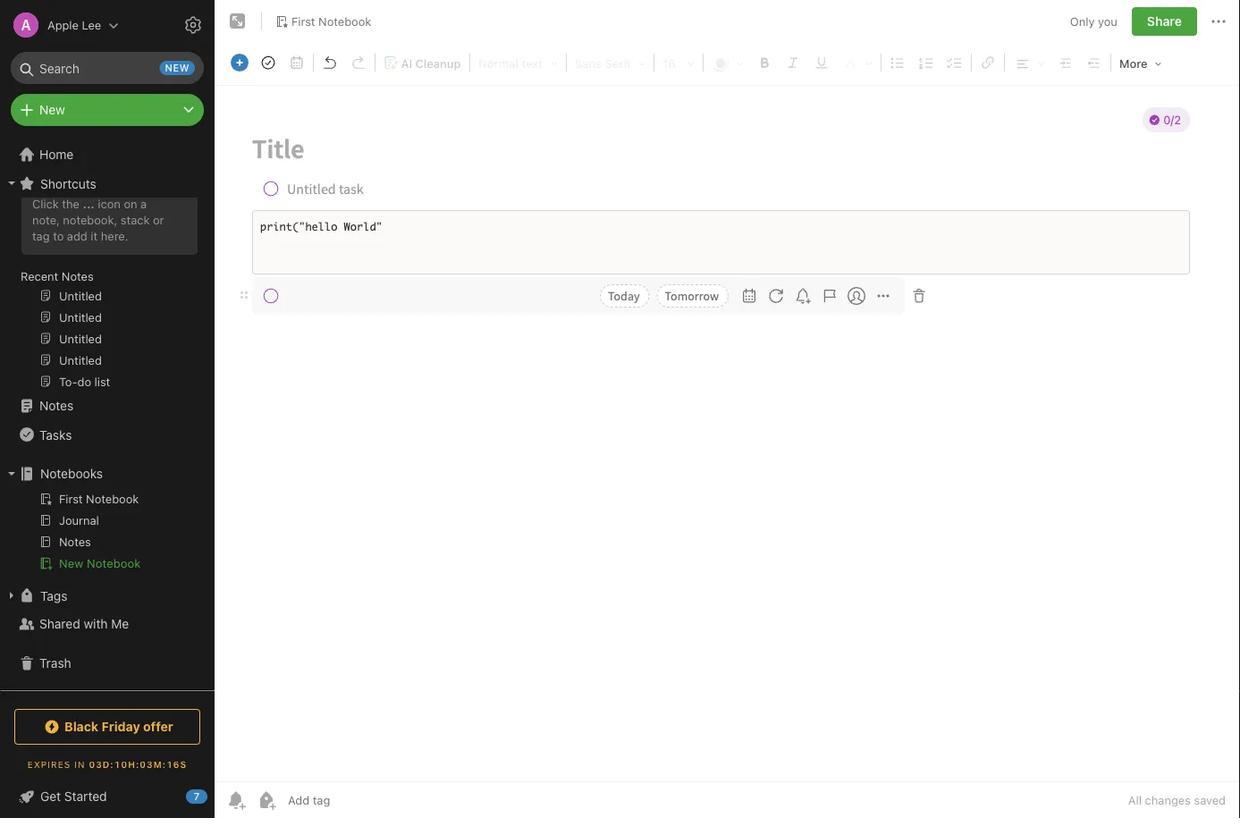 Task type: describe. For each thing, give the bounding box(es) containing it.
recent
[[21, 269, 58, 283]]

heading level image
[[473, 51, 563, 74]]

tree containing home
[[0, 131, 215, 690]]

get
[[40, 789, 61, 804]]

me
[[111, 617, 129, 631]]

first
[[85, 176, 108, 190]]

black
[[65, 720, 99, 734]]

note,
[[32, 213, 60, 226]]

icon
[[98, 197, 121, 210]]

shared
[[39, 617, 80, 631]]

highlight image
[[837, 51, 878, 74]]

the
[[62, 197, 80, 210]]

settings image
[[182, 14, 204, 36]]

shortcuts
[[40, 176, 96, 191]]

tags button
[[0, 581, 207, 610]]

Font size field
[[657, 50, 701, 75]]

add
[[32, 176, 54, 190]]

your
[[57, 176, 82, 190]]

in
[[74, 759, 85, 770]]

new notebook
[[59, 557, 141, 570]]

trash
[[39, 656, 71, 671]]

click the ...
[[32, 197, 95, 210]]

add your first shortcut
[[32, 176, 158, 190]]

notebook for new notebook
[[87, 557, 141, 570]]

here.
[[101, 229, 128, 242]]

shortcut
[[111, 176, 158, 190]]

share
[[1147, 14, 1182, 29]]

note window element
[[215, 0, 1241, 818]]

friday
[[102, 720, 140, 734]]

Font family field
[[569, 50, 652, 75]]

group inside tree
[[0, 159, 207, 399]]

expires
[[28, 759, 71, 770]]

shared with me link
[[0, 610, 207, 639]]

Account field
[[0, 7, 119, 43]]

tags
[[40, 588, 67, 603]]

trash link
[[0, 649, 207, 678]]

notebooks link
[[0, 460, 207, 488]]

only
[[1070, 15, 1095, 28]]

Font color field
[[706, 50, 750, 75]]

more
[[1120, 57, 1148, 70]]

Add tag field
[[286, 793, 420, 808]]

saved
[[1194, 794, 1226, 807]]

undo image
[[318, 50, 343, 75]]

new notebook group
[[0, 488, 207, 581]]

get started
[[40, 789, 107, 804]]

it
[[91, 229, 98, 242]]

stack
[[121, 213, 150, 226]]

first
[[292, 14, 315, 28]]

started
[[64, 789, 107, 804]]

add tag image
[[256, 790, 277, 811]]

only you
[[1070, 15, 1118, 28]]

icon on a note, notebook, stack or tag to add it here.
[[32, 197, 164, 242]]



Task type: locate. For each thing, give the bounding box(es) containing it.
1 vertical spatial new
[[59, 557, 84, 570]]

03d:10h:03m:16s
[[89, 759, 187, 770]]

...
[[83, 197, 95, 210]]

Note Editor text field
[[215, 86, 1241, 782]]

expand note image
[[227, 11, 249, 32]]

new search field
[[23, 52, 195, 84]]

shared with me
[[39, 617, 129, 631]]

all changes saved
[[1129, 794, 1226, 807]]

to
[[53, 229, 64, 242]]

share button
[[1132, 7, 1198, 36]]

you
[[1098, 15, 1118, 28]]

or
[[153, 213, 164, 226]]

0 vertical spatial new
[[39, 102, 65, 117]]

on
[[124, 197, 137, 210]]

apple lee
[[47, 18, 101, 32]]

0 horizontal spatial notebook
[[87, 557, 141, 570]]

changes
[[1145, 794, 1191, 807]]

new inside 'new notebook' button
[[59, 557, 84, 570]]

notebook up tags button
[[87, 557, 141, 570]]

expand notebooks image
[[4, 467, 19, 481]]

Highlight field
[[836, 50, 879, 75]]

tree
[[0, 131, 215, 690]]

more actions image
[[1208, 11, 1230, 32]]

first notebook
[[292, 14, 371, 28]]

notes up tasks
[[39, 398, 74, 413]]

all
[[1129, 794, 1142, 807]]

add a reminder image
[[225, 790, 247, 811]]

1 vertical spatial notebook
[[87, 557, 141, 570]]

expand tags image
[[4, 589, 19, 603]]

black friday offer
[[65, 720, 173, 734]]

new for new notebook
[[59, 557, 84, 570]]

Alignment field
[[1007, 50, 1052, 75]]

Insert field
[[226, 50, 253, 75]]

new notebook button
[[0, 553, 207, 574]]

font color image
[[707, 51, 750, 74]]

lee
[[82, 18, 101, 32]]

notebook for first notebook
[[319, 14, 371, 28]]

first notebook button
[[269, 9, 378, 34]]

notes right recent
[[62, 269, 94, 283]]

shortcuts button
[[0, 169, 207, 198]]

Search text field
[[23, 52, 191, 84]]

notes inside 'group'
[[62, 269, 94, 283]]

notebook,
[[63, 213, 117, 226]]

expires in 03d:10h:03m:16s
[[28, 759, 187, 770]]

click
[[32, 197, 59, 210]]

More field
[[1114, 50, 1169, 76]]

notes link
[[0, 392, 207, 420]]

notes
[[62, 269, 94, 283], [39, 398, 74, 413]]

new inside new popup button
[[39, 102, 65, 117]]

More actions field
[[1208, 7, 1230, 36]]

click to collapse image
[[208, 785, 221, 807]]

new up home
[[39, 102, 65, 117]]

Heading level field
[[472, 50, 564, 75]]

notebook inside group
[[87, 557, 141, 570]]

1 horizontal spatial notebook
[[319, 14, 371, 28]]

1 vertical spatial notes
[[39, 398, 74, 413]]

tasks
[[39, 427, 72, 442]]

font family image
[[570, 51, 651, 74]]

apple
[[47, 18, 79, 32]]

new button
[[11, 94, 204, 126]]

notebooks
[[40, 466, 103, 481]]

new
[[165, 62, 190, 74]]

tasks button
[[0, 420, 207, 449]]

alignment image
[[1008, 51, 1051, 74]]

add
[[67, 229, 87, 242]]

black friday offer button
[[14, 709, 200, 745]]

7
[[194, 791, 200, 803]]

group
[[0, 159, 207, 399]]

group containing add your first shortcut
[[0, 159, 207, 399]]

0 vertical spatial notebook
[[319, 14, 371, 28]]

new
[[39, 102, 65, 117], [59, 557, 84, 570]]

offer
[[143, 720, 173, 734]]

home link
[[0, 140, 215, 169]]

new up tags
[[59, 557, 84, 570]]

a
[[141, 197, 147, 210]]

home
[[39, 147, 74, 162]]

font size image
[[657, 51, 700, 74]]

notebook
[[319, 14, 371, 28], [87, 557, 141, 570]]

0 vertical spatial notes
[[62, 269, 94, 283]]

notebook inside note window element
[[319, 14, 371, 28]]

tag
[[32, 229, 50, 242]]

Help and Learning task checklist field
[[0, 783, 215, 811]]

notebook right first
[[319, 14, 371, 28]]

recent notes
[[21, 269, 94, 283]]

task image
[[256, 50, 281, 75]]

new for new
[[39, 102, 65, 117]]

with
[[84, 617, 108, 631]]



Task type: vqa. For each thing, say whether or not it's contained in the screenshot.
Calendar Event image
no



